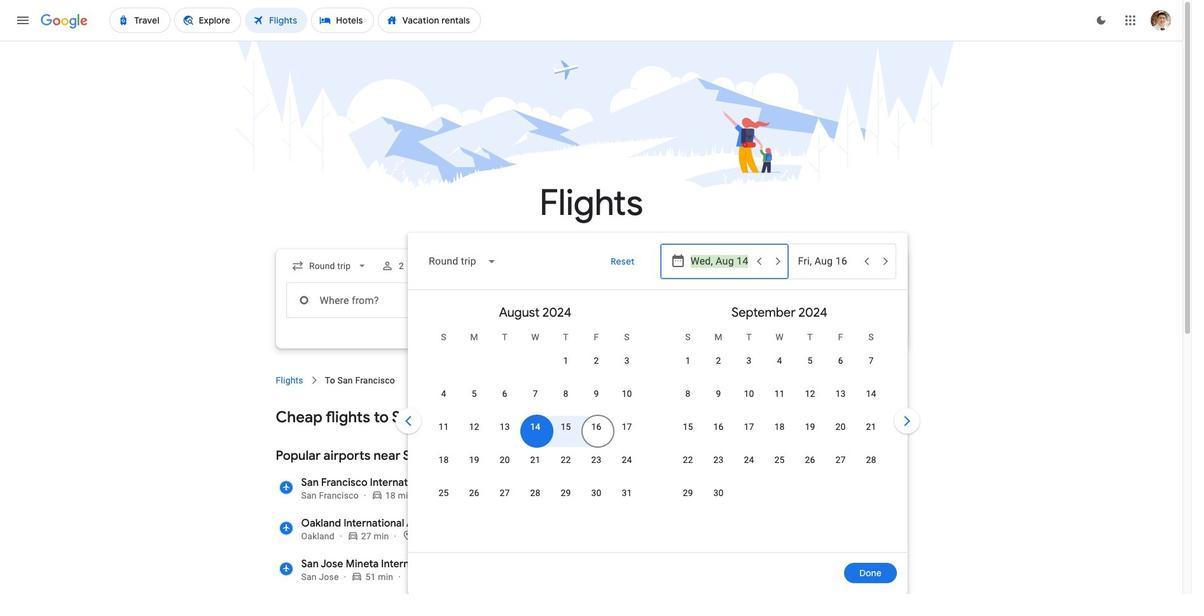 Task type: describe. For each thing, give the bounding box(es) containing it.
sat, sep 7 element
[[869, 354, 874, 367]]

thu, sep 26 element
[[805, 454, 815, 466]]

row up wed, sep 11 element
[[673, 344, 887, 385]]

peak seasons section. image
[[629, 547, 669, 588]]

mon, sep 16 element
[[714, 421, 724, 433]]

fri, sep 13 element
[[836, 387, 846, 400]]

row up "wed, aug 28" element
[[429, 448, 642, 484]]

fri, sep 27 element
[[836, 454, 846, 466]]

next image
[[892, 406, 922, 436]]

sat, sep 14 element
[[866, 387, 876, 400]]

main menu image
[[15, 13, 31, 28]]

tue, aug 6 element
[[502, 387, 507, 400]]

mon, sep 30 element
[[714, 487, 724, 499]]

row up fri, aug 9 element
[[551, 344, 642, 385]]

grid inside the flight search field
[[413, 295, 902, 560]]

mon, sep 2 element
[[716, 354, 721, 367]]

previous image
[[393, 406, 423, 436]]

sun, aug 4 element
[[441, 387, 446, 400]]

driving time image
[[347, 530, 361, 541]]

distance to the center image
[[406, 571, 420, 582]]

sun, aug 18 element
[[439, 454, 449, 466]]

Where from? text field
[[286, 282, 465, 318]]

tue, aug 20 element
[[500, 454, 510, 466]]

thu, aug 15 element
[[561, 421, 571, 433]]

sun, aug 25 element
[[439, 487, 449, 499]]

tue, sep 24 element
[[744, 454, 754, 466]]

thu, aug 1 element
[[563, 354, 568, 367]]

sat, aug 17 element
[[622, 421, 632, 433]]

sun, aug 11 element
[[439, 421, 449, 433]]

thu, sep 12 element
[[805, 387, 815, 400]]

wed, aug 21 element
[[530, 454, 541, 466]]

wed, aug 14, departure date. element
[[530, 421, 541, 433]]

thu, aug 22 element
[[561, 454, 571, 466]]

fri, aug 16, return date. element
[[591, 421, 602, 433]]

sat, aug 10 element
[[622, 387, 632, 400]]

wed, aug 7 element
[[533, 387, 538, 400]]

2 departure text field from the top
[[691, 283, 749, 317]]

row up the wed, sep 25 element
[[673, 415, 887, 451]]

wed, sep 11 element
[[775, 387, 785, 400]]

thu, aug 29 element
[[561, 487, 571, 499]]

2 row group from the left
[[658, 295, 902, 547]]

fri, aug 23 element
[[591, 454, 602, 466]]

mon, aug 5 element
[[472, 387, 477, 400]]



Task type: locate. For each thing, give the bounding box(es) containing it.
1 row group from the left
[[413, 295, 658, 547]]

mon, aug 12 element
[[469, 421, 479, 433]]

wed, aug 28 element
[[530, 487, 541, 499]]

sun, sep 29 element
[[683, 487, 693, 499]]

0 vertical spatial driving time image
[[371, 489, 385, 501]]

Return text field
[[798, 244, 857, 279]]

tue, sep 17 element
[[744, 421, 754, 433]]

1 horizontal spatial distance to the center image
[[426, 489, 440, 501]]

1 vertical spatial departure text field
[[691, 283, 749, 317]]

wed, sep 4 element
[[777, 354, 782, 367]]

wed, sep 25 element
[[775, 454, 785, 466]]

distance to the center image up distance to the center image
[[402, 530, 416, 541]]

thu, sep 5 element
[[808, 354, 813, 367]]

1 vertical spatial driving time image
[[351, 571, 365, 582]]

sat, aug 3 element
[[624, 354, 630, 367]]

row
[[551, 344, 642, 385], [673, 344, 887, 385], [429, 382, 642, 418], [673, 382, 887, 418], [429, 415, 642, 451], [673, 415, 887, 451], [429, 448, 642, 484], [673, 448, 887, 484], [429, 481, 642, 517], [673, 481, 734, 517]]

row up wed, sep 18 element
[[673, 382, 887, 418]]

fri, aug 30 element
[[591, 487, 602, 499]]

row up wed, aug 21 element
[[429, 415, 642, 451]]

sun, sep 22 element
[[683, 454, 693, 466]]

mon, sep 23 element
[[714, 454, 724, 466]]

distance to the center image down sun, aug 18 element
[[426, 489, 440, 501]]

row group
[[413, 295, 658, 547], [658, 295, 902, 547]]

row down the mon, sep 23 element
[[673, 481, 734, 517]]

row down wed, sep 18 element
[[673, 448, 887, 484]]

tue, aug 27 element
[[500, 487, 510, 499]]

sat, sep 28 element
[[866, 454, 876, 466]]

sun, sep 8 element
[[686, 387, 691, 400]]

tue, sep 10 element
[[744, 387, 754, 400]]

row down wed, aug 21 element
[[429, 481, 642, 517]]

sun, sep 15 element
[[683, 421, 693, 433]]

wed, sep 18 element
[[775, 421, 785, 433]]

tue, aug 13 element
[[500, 421, 510, 433]]

0 vertical spatial departure text field
[[691, 244, 749, 279]]

fri, aug 9 element
[[594, 387, 599, 400]]

mon, aug 19 element
[[469, 454, 479, 466]]

0 vertical spatial distance to the center image
[[426, 489, 440, 501]]

Return text field
[[798, 283, 857, 317]]

change appearance image
[[1086, 5, 1117, 36]]

thu, sep 19 element
[[805, 421, 815, 433]]

Flight search field
[[266, 233, 922, 594]]

0 horizontal spatial distance to the center image
[[402, 530, 416, 541]]

fri, sep 6 element
[[838, 354, 843, 367]]

driving time image
[[371, 489, 385, 501], [351, 571, 365, 582]]

distance to the center image
[[426, 489, 440, 501], [402, 530, 416, 541]]

1 departure text field from the top
[[691, 244, 749, 279]]

None field
[[418, 246, 507, 277], [286, 254, 373, 277], [418, 246, 507, 277], [286, 254, 373, 277]]

mon, aug 26 element
[[469, 487, 479, 499]]

row up wed, aug 14, departure date. element
[[429, 382, 642, 418]]

1 vertical spatial distance to the center image
[[402, 530, 416, 541]]

sun, sep 1 element
[[686, 354, 691, 367]]

fri, sep 20 element
[[836, 421, 846, 433]]

sat, aug 31 element
[[622, 487, 632, 499]]

off-seasons section. image
[[629, 481, 669, 522]]

mon, sep 9 element
[[716, 387, 721, 400]]

sat, sep 21 element
[[866, 421, 876, 433]]

thu, aug 8 element
[[563, 387, 568, 400]]

tue, sep 3 element
[[747, 354, 752, 367]]

0 horizontal spatial driving time image
[[351, 571, 365, 582]]

Departure text field
[[691, 244, 749, 279], [691, 283, 749, 317]]

sat, aug 24 element
[[622, 454, 632, 466]]

1 horizontal spatial driving time image
[[371, 489, 385, 501]]

grid
[[413, 295, 902, 560]]

fri, aug 2 element
[[594, 354, 599, 367]]



Task type: vqa. For each thing, say whether or not it's contained in the screenshot.
the "Flight" search box
yes



